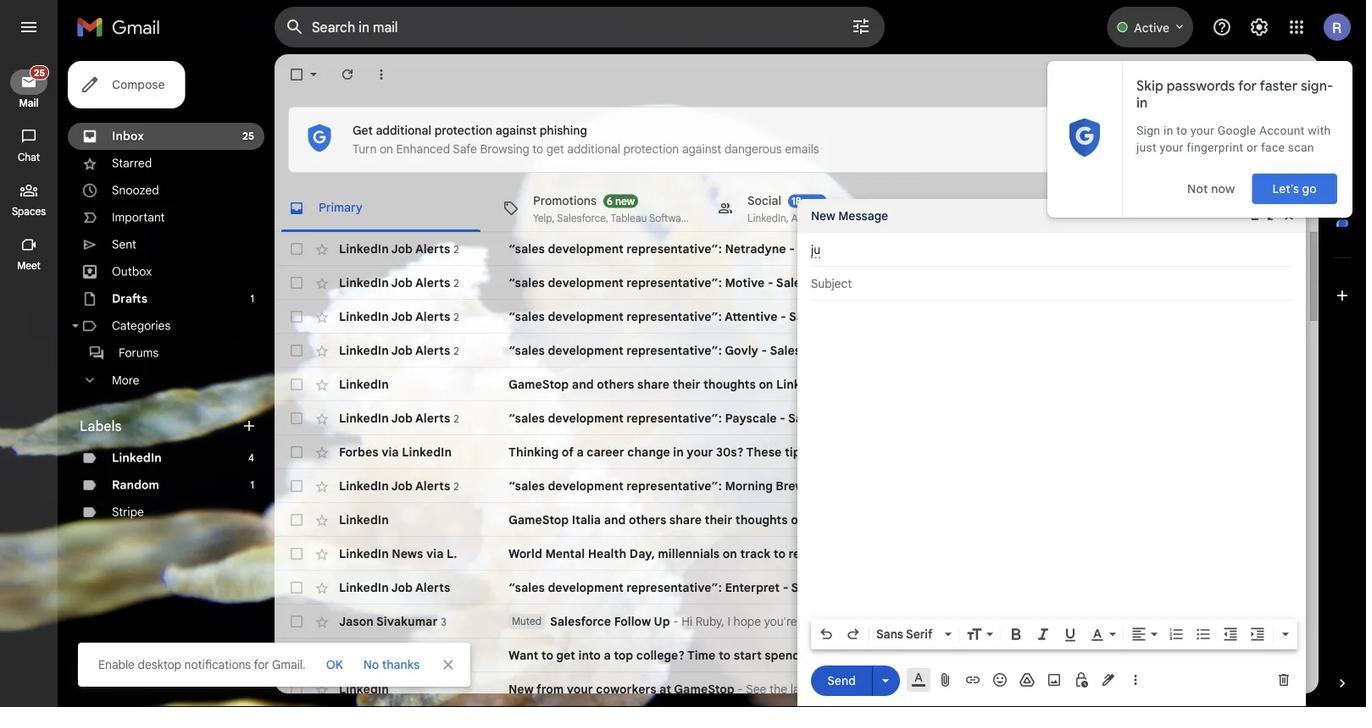 Task type: describe. For each thing, give the bounding box(es) containing it.
of
[[562, 445, 574, 460]]

we
[[1204, 615, 1219, 629]]

2 from from the left
[[941, 682, 966, 697]]

1 vertical spatial top
[[614, 648, 633, 663]]

thought
[[1292, 615, 1335, 629]]

insert files using drive image
[[1019, 672, 1036, 689]]

1 vertical spatial time
[[854, 648, 880, 663]]

mail
[[19, 97, 39, 110]]

sales for attentive
[[789, 309, 820, 324]]

attach files image
[[938, 672, 954, 689]]

3 linkedin job alerts 2 from the top
[[339, 309, 459, 324]]

hope
[[734, 615, 761, 629]]

doing
[[800, 615, 831, 629]]

meet heading
[[0, 259, 58, 273]]

change
[[628, 445, 670, 460]]

and down the linked.
[[1003, 242, 1025, 256]]

attentive
[[725, 309, 778, 324]]

4
[[248, 452, 254, 465]]

4 2 from the top
[[454, 345, 459, 357]]

ok link
[[319, 650, 350, 681]]

1 horizontal spatial their
[[705, 513, 733, 528]]

spaces heading
[[0, 205, 58, 219]]

you're
[[764, 615, 797, 629]]

representative": for motive
[[627, 275, 722, 290]]

labels
[[80, 418, 122, 435]]

3
[[441, 616, 447, 629]]

follow
[[614, 615, 651, 629]]

insert emoji ‪(⌘⇧2)‬ image
[[992, 672, 1009, 689]]

motive
[[725, 275, 765, 290]]

gamestop and others share their thoughts on linkedin link
[[509, 376, 1212, 393]]

0 vertical spatial time
[[1177, 615, 1201, 629]]

see
[[746, 682, 767, 697]]

development for "sales development representative": morning brew - sales development representative and more
[[548, 479, 624, 494]]

bold ‪(⌘b)‬ image
[[1008, 626, 1025, 643]]

thinking of a career change in your 30s? these tips will help you find success
[[509, 445, 957, 460]]

outbox link
[[112, 264, 152, 279]]

main content containing get additional protection against phishing
[[275, 54, 1366, 708]]

"sales development representative": attentive - sales development representative and more link
[[509, 309, 1212, 325]]

more formatting options image
[[1277, 626, 1294, 643]]

sans serif option
[[873, 626, 942, 643]]

gamestop for gamestop and others share their thoughts on linkedin
[[509, 377, 569, 392]]

30s?
[[716, 445, 744, 460]]

snoozed
[[112, 183, 159, 198]]

payscale
[[725, 411, 777, 426]]

browsing
[[480, 142, 530, 157]]

desktop
[[138, 658, 181, 673]]

Message Body text field
[[811, 309, 1293, 615]]

hi
[[682, 615, 693, 629]]

essay
[[927, 648, 961, 663]]

1 horizontal spatial 25
[[242, 130, 254, 143]]

8 row from the top
[[275, 470, 1305, 504]]

gamestop ha recentemente pubblicato i… ͏ ͏ ͏ ͏ ͏ ͏ ͏ ͏ ͏ ͏ ͏ ͏ ͏ ͏ ͏ ͏ ͏ ͏ ͏ ͏ ͏ ͏ ͏ ͏ ͏ ͏ ͏ ͏ ͏ ͏ ͏ ͏ ͏ ͏ ͏ ͏ ͏ ͏ ͏ ͏ ͏ ͏ ͏ ͏ ͏ ͏ ͏ ͏ ͏ ͏ ͏ ͏ ͏ ͏ ͏ ͏ ͏ ͏ ͏ ͏ ͏ ͏ ͏ ͏ ͏ ͏ ͏ ͏ ͏ ͏ ͏ ͏ ͏ ͏ ͏ ͏ ͏ ͏ ͏ ͏ ͏
[[870, 513, 1342, 528]]

insert link ‪(⌘k)‬ image
[[965, 672, 982, 689]]

14 row from the top
[[275, 673, 1305, 707]]

researching
[[973, 615, 1037, 629]]

enterprise
[[985, 275, 1045, 290]]

inbox tip region
[[288, 107, 1305, 173]]

main menu image
[[19, 17, 39, 37]]

1 horizontal spatial the
[[1040, 615, 1057, 629]]

- for govly
[[762, 343, 767, 358]]

compose
[[112, 77, 165, 92]]

andrea
[[791, 212, 825, 225]]

gamestop for gamestop ha recentemente pubblicato i… ͏ ͏ ͏ ͏ ͏ ͏ ͏ ͏ ͏ ͏ ͏ ͏ ͏ ͏ ͏ ͏ ͏ ͏ ͏ ͏ ͏ ͏ ͏ ͏ ͏ ͏ ͏ ͏ ͏ ͏ ͏ ͏ ͏ ͏ ͏ ͏ ͏ ͏ ͏ ͏ ͏ ͏ ͏ ͏ ͏ ͏ ͏ ͏ ͏ ͏ ͏ ͏ ͏ ͏ ͏ ͏ ͏ ͏ ͏ ͏ ͏ ͏ ͏ ͏ ͏ ͏ ͏ ͏ ͏ ͏ ͏ ͏ ͏ ͏ ͏ ͏ ͏ ͏ ͏ ͏ ͏
[[870, 513, 926, 528]]

- for attentive
[[781, 309, 786, 324]]

track
[[740, 547, 771, 562]]

starred link
[[112, 156, 152, 171]]

0 vertical spatial share
[[637, 377, 670, 392]]

brew
[[776, 479, 805, 494]]

2 vertical spatial oct
[[1265, 684, 1283, 696]]

2 horizontal spatial your
[[969, 682, 993, 697]]

francina
[[917, 212, 957, 225]]

"sales for "sales development representative": motive - sales development representative, enterprise and more
[[509, 275, 545, 290]]

formatting options toolbar
[[811, 620, 1298, 650]]

success
[[911, 445, 957, 460]]

sans serif
[[876, 627, 933, 642]]

get additional protection against phishing turn on enhanced safe browsing to get additional protection against dangerous emails
[[353, 123, 819, 157]]

stripe
[[112, 505, 144, 520]]

7 row from the top
[[275, 436, 1305, 470]]

"sales development representative": govly - sales development representative (sdr) and more
[[509, 343, 1066, 358]]

gamestop down time
[[674, 682, 735, 697]]

1 vertical spatial others
[[629, 513, 666, 528]]

to inside get additional protection against phishing turn on enhanced safe browsing to get additional protection against dangerous emails
[[533, 142, 544, 157]]

enterpret
[[725, 581, 780, 595]]

1 for random
[[251, 479, 254, 492]]

underline ‪(⌘u)‬ image
[[1062, 627, 1079, 644]]

row containing jason sivakumar
[[275, 605, 1366, 639]]

representative, for mid
[[902, 411, 994, 426]]

at
[[660, 682, 671, 697]]

2 2 from the top
[[454, 277, 459, 290]]

1 for drafts
[[251, 293, 254, 306]]

no
[[363, 658, 379, 673]]

send
[[827, 674, 856, 689]]

simone
[[959, 212, 993, 225]]

2 coworkers from the left
[[996, 682, 1052, 697]]

and right the (sdr)
[[1012, 343, 1033, 358]]

gmail.
[[272, 658, 306, 673]]

drafts
[[112, 292, 148, 306]]

promotions, 6 new messages, tab
[[489, 185, 784, 232]]

new for new from your coworkers at gamestop - see the latest posts and milestones from your coworkers ͏ ͏ ͏ ͏ ͏ ͏ ͏ ͏ ͏ ͏ ͏ ͏ ͏ ͏ ͏ ͏ ͏ ͏ ͏ ͏ ͏ ͏ ͏ ͏ ͏ ͏ ͏ ͏ ͏ ͏ ͏ ͏ ͏ ͏ ͏ ͏ ͏ ͏ ͏ ͏ ͏ ͏ ͏ ͏ ͏ ͏ ͏ ͏ ͏ ͏ ͏ ͏ ͏ ͏ ͏ ͏ ͏ ͏ ͏ ͏ ͏ ͏ ͏ ͏ ͏ ͏ ͏ ͏ ͏ ͏ ͏ ͏ ͏
[[509, 682, 534, 697]]

redo ‪(⌘y)‬ image
[[845, 626, 862, 643]]

Search in mail text field
[[312, 19, 804, 36]]

3 row from the top
[[275, 300, 1305, 334]]

linkedin, andrea reyes via linkedin, francina simone via linked.
[[748, 212, 1045, 225]]

1 coworkers from the left
[[596, 682, 657, 697]]

representative": for morning
[[627, 479, 722, 494]]

gamestop and others share their thoughts on linkedin
[[509, 377, 826, 392]]

gmail image
[[76, 10, 169, 44]]

navigation containing mail
[[0, 54, 59, 708]]

forbes for eighth row from the bottom
[[339, 445, 379, 460]]

cell for "sales development representative": motive - sales development representative, enterprise and more
[[1244, 275, 1305, 292]]

mental
[[545, 547, 585, 562]]

1 linkedin job alerts 2 from the top
[[339, 241, 459, 256]]

representative": for attentive
[[627, 309, 722, 324]]

1 horizontal spatial additional
[[567, 142, 620, 157]]

"sales for "sales development representative": morning brew - sales development representative and more
[[509, 479, 545, 494]]

new message dialog
[[798, 199, 1306, 708]]

1 vertical spatial a
[[604, 648, 611, 663]]

in
[[673, 445, 684, 460]]

on down the sans
[[883, 648, 897, 663]]

more inside "sales development representative": netradyne - sales development representative and more link
[[1028, 242, 1057, 256]]

4 row from the top
[[275, 334, 1305, 368]]

2 row from the top
[[275, 266, 1305, 300]]

categories link
[[112, 319, 171, 334]]

forums link
[[119, 346, 159, 361]]

more
[[112, 373, 139, 388]]

1 i from the left
[[728, 615, 731, 629]]

to left start
[[719, 648, 731, 663]]

"sales for "sales development representative": attentive - sales development representative and more
[[509, 309, 545, 324]]

ju
[[811, 242, 821, 257]]

message
[[839, 209, 888, 223]]

more down "undo ‪(⌘z)‬" image
[[821, 648, 851, 663]]

representative for "sales development representative": attentive - sales development representative and more
[[903, 309, 991, 324]]

0 horizontal spatial additional
[[376, 123, 431, 138]]

linkedin job alerts
[[339, 581, 450, 595]]

sales for motive
[[776, 275, 807, 290]]

development for "sales development representative": enterpret - sr. sales development representative and more
[[548, 581, 624, 595]]

1 2 from the top
[[454, 243, 459, 256]]

sales for govly
[[770, 343, 801, 358]]

- right brew
[[808, 479, 814, 494]]

career
[[587, 445, 625, 460]]

1 vertical spatial get
[[557, 648, 576, 663]]

inbox
[[112, 129, 144, 144]]

millennials
[[658, 547, 720, 562]]

snoozed link
[[112, 183, 159, 198]]

1 from from the left
[[537, 682, 564, 697]]

tips
[[785, 445, 807, 460]]

development for attentive
[[823, 309, 900, 324]]

jason sivakumar 3
[[339, 614, 447, 629]]

10 for salesforce follow up
[[1281, 616, 1292, 629]]

safe
[[453, 142, 477, 157]]

more inside world mental health day, millennials on track to retire and more top conversations link
[[848, 547, 878, 562]]

to right want
[[542, 648, 554, 663]]

sales down will
[[816, 479, 847, 494]]

0 horizontal spatial against
[[496, 123, 537, 138]]

development for payscale
[[822, 411, 899, 426]]

1 row from the top
[[275, 232, 1305, 266]]

toggle split pane mode image
[[1258, 66, 1275, 83]]

5 2 from the top
[[454, 413, 459, 425]]

netradyne
[[725, 242, 786, 256]]

gamestop italia and others share their thoughts on linkedin
[[509, 513, 858, 528]]

2 linkedin, from the left
[[873, 212, 914, 225]]

enhanced
[[396, 142, 450, 157]]

muted salesforce follow up - hi ruby, i hope you're doing well. maybe you were still researching the right solution the last time we connected. i thought this s
[[512, 615, 1366, 629]]

representative for "sales development representative": govly - sales development representative (sdr) and more
[[884, 343, 972, 358]]

pubblicato
[[1024, 513, 1081, 528]]

spaces
[[12, 206, 46, 218]]

"sales development representative": govly - sales development representative (sdr) and more link
[[509, 342, 1212, 359]]

new for new message
[[811, 209, 836, 223]]

indent less ‪(⌘[)‬ image
[[1222, 626, 1239, 643]]

Subject field
[[811, 275, 1293, 292]]

and up of
[[572, 377, 594, 392]]

numbered list ‪(⌘⇧7)‬ image
[[1168, 626, 1185, 643]]

"sales development representative": payscale - sales development representative, mid market and more
[[509, 411, 1120, 426]]

development for "sales development representative": motive - sales development representative, enterprise and more
[[548, 275, 624, 290]]

1 vertical spatial you
[[900, 615, 919, 629]]

get inside get additional protection against phishing turn on enhanced safe browsing to get additional protection against dangerous emails
[[547, 142, 564, 157]]

mail heading
[[0, 97, 58, 110]]

- for payscale
[[780, 411, 786, 426]]

and inside 'link'
[[1065, 411, 1087, 426]]

25 link
[[10, 65, 49, 95]]

2 forbes via linkedin from the top
[[339, 648, 452, 663]]

development for motive
[[810, 275, 887, 290]]

emails
[[785, 142, 819, 157]]

world
[[509, 547, 542, 562]]

right
[[1060, 615, 1085, 629]]

were
[[922, 615, 948, 629]]

2 horizontal spatial the
[[1134, 615, 1152, 629]]



Task type: vqa. For each thing, say whether or not it's contained in the screenshot.


Task type: locate. For each thing, give the bounding box(es) containing it.
new inside dialog
[[811, 209, 836, 223]]

development for "sales development representative": netradyne - sales development representative and more
[[548, 242, 624, 256]]

4 "sales from the top
[[509, 343, 545, 358]]

1 new from the left
[[615, 195, 635, 208]]

thanks
[[382, 658, 420, 673]]

4 representative": from the top
[[627, 343, 722, 358]]

tab list containing promotions
[[275, 185, 1319, 232]]

mid
[[997, 411, 1018, 426]]

more inside '"sales development representative": govly - sales development representative (sdr) and more' link
[[1036, 343, 1066, 358]]

0 horizontal spatial a
[[577, 445, 584, 460]]

tab list
[[1319, 54, 1366, 647], [275, 185, 1319, 232]]

2 cell from the top
[[1244, 275, 1305, 292]]

10 row from the top
[[275, 537, 1305, 571]]

sales up tips
[[788, 411, 819, 426]]

get down phishing
[[547, 142, 564, 157]]

representative, inside 'link'
[[902, 411, 994, 426]]

coworkers left at
[[596, 682, 657, 697]]

1 development from the top
[[548, 242, 624, 256]]

more options image
[[1131, 672, 1141, 689]]

4 linkedin job alerts 2 from the top
[[339, 343, 459, 358]]

software,
[[649, 212, 693, 225]]

0 vertical spatial oct 10
[[1260, 616, 1292, 629]]

- right motive
[[768, 275, 774, 290]]

promotions
[[533, 194, 597, 209]]

0 horizontal spatial protection
[[435, 123, 493, 138]]

navigation
[[0, 54, 59, 708]]

0 horizontal spatial the
[[770, 682, 788, 697]]

salesforce
[[550, 615, 611, 629]]

1 horizontal spatial time
[[1177, 615, 1201, 629]]

2 representative": from the top
[[627, 275, 722, 290]]

jason
[[339, 614, 374, 629]]

your down into
[[567, 682, 593, 697]]

compose button
[[68, 61, 185, 108]]

development down "sales development representative": netradyne - sales development representative and more link
[[810, 275, 887, 290]]

development inside 'link'
[[548, 411, 624, 426]]

more up right
[[1039, 581, 1068, 595]]

new down want
[[509, 682, 534, 697]]

oct for -
[[1260, 650, 1278, 662]]

10 left thought
[[1281, 616, 1292, 629]]

new message
[[811, 209, 888, 223]]

development down gamestop and others share their thoughts on linkedin link
[[822, 411, 899, 426]]

stripe link
[[112, 505, 144, 520]]

12 row from the top
[[275, 605, 1366, 639]]

sales for netradyne
[[798, 242, 829, 256]]

this
[[1338, 615, 1358, 629]]

1 vertical spatial additional
[[567, 142, 620, 157]]

development down the "sales development representative": motive - sales development representative, enterprise and more link
[[823, 309, 900, 324]]

1 horizontal spatial new
[[811, 209, 836, 223]]

10 for -
[[1281, 650, 1292, 662]]

- left hi
[[673, 615, 679, 629]]

more inside the "sales development representative": motive - sales development representative, enterprise and more link
[[1073, 275, 1102, 290]]

1 vertical spatial representative,
[[902, 411, 994, 426]]

sales down "sales development representative": netradyne - sales development representative and more
[[776, 275, 807, 290]]

top right into
[[614, 648, 633, 663]]

6 row from the top
[[275, 402, 1305, 436]]

solution
[[1089, 615, 1131, 629]]

help
[[832, 445, 858, 460]]

from down want
[[537, 682, 564, 697]]

representative": for netradyne
[[627, 242, 722, 256]]

1 vertical spatial forbes
[[339, 648, 379, 663]]

0 horizontal spatial time
[[854, 648, 880, 663]]

connected.
[[1223, 615, 1283, 629]]

conversations
[[903, 547, 985, 562]]

7 "sales from the top
[[509, 581, 545, 595]]

more down subject field
[[1019, 309, 1049, 324]]

10
[[1281, 616, 1292, 629], [1281, 650, 1292, 662]]

3 representative": from the top
[[627, 309, 722, 324]]

new for social
[[804, 195, 824, 208]]

more right enterprise
[[1073, 275, 1102, 290]]

1 vertical spatial protection
[[624, 142, 679, 157]]

no thanks
[[363, 658, 420, 673]]

- right payscale at right bottom
[[780, 411, 786, 426]]

0 vertical spatial a
[[577, 445, 584, 460]]

gamestop for gamestop italia and others share their thoughts on linkedin
[[509, 513, 569, 528]]

i left hope
[[728, 615, 731, 629]]

news
[[392, 547, 423, 562]]

3 2 from the top
[[454, 311, 459, 324]]

development for netradyne
[[832, 242, 909, 256]]

0 vertical spatial 25
[[34, 67, 45, 78]]

milestones
[[880, 682, 938, 697]]

2 10 from the top
[[1281, 650, 1292, 662]]

"sales for "sales development representative": netradyne - sales development representative and more
[[509, 242, 545, 256]]

"sales development representative": netradyne - sales development representative and more
[[509, 242, 1057, 256]]

on up payscale at right bottom
[[759, 377, 773, 392]]

and right 'market'
[[1065, 411, 1087, 426]]

sales down andrea
[[798, 242, 829, 256]]

0 vertical spatial you
[[861, 445, 882, 460]]

1 vertical spatial 1
[[251, 479, 254, 492]]

a right of
[[577, 445, 584, 460]]

5 representative": from the top
[[627, 411, 722, 426]]

1 10 from the top
[[1281, 616, 1292, 629]]

0 vertical spatial cell
[[1244, 241, 1305, 258]]

1 linkedin, from the left
[[748, 212, 789, 225]]

0 horizontal spatial new
[[615, 195, 635, 208]]

- for motive
[[768, 275, 774, 290]]

enable
[[98, 658, 135, 673]]

linkedin inside promotions, 6 new messages, tab
[[696, 212, 735, 225]]

advanced search options image
[[844, 9, 878, 43]]

ha
[[930, 513, 943, 528]]

representative": for payscale
[[627, 411, 722, 426]]

market
[[1021, 411, 1062, 426]]

"sales for "sales development representative": enterpret - sr. sales development representative and more
[[509, 581, 545, 595]]

settings image
[[1249, 17, 1270, 37]]

0 horizontal spatial coworkers
[[596, 682, 657, 697]]

sent link
[[112, 237, 136, 252]]

2 vertical spatial cell
[[1244, 309, 1305, 325]]

new down 18 new
[[811, 209, 836, 223]]

more image
[[373, 66, 390, 83]]

"sales development representative": attentive - sales development representative and more
[[509, 309, 1049, 324]]

on down "sales development representative": morning brew - sales development representative and more
[[791, 513, 805, 528]]

0 vertical spatial against
[[496, 123, 537, 138]]

no thanks link
[[357, 650, 427, 681]]

oct 9
[[1265, 684, 1292, 696]]

the left right
[[1040, 615, 1057, 629]]

0 horizontal spatial 25
[[34, 67, 45, 78]]

representative, up success
[[902, 411, 994, 426]]

gamestop up thinking
[[509, 377, 569, 392]]

enable desktop notifications for gmail.
[[98, 658, 306, 673]]

random link
[[112, 478, 159, 493]]

alert
[[27, 39, 1339, 687]]

thoughts down the govly
[[703, 377, 756, 392]]

5 development from the top
[[548, 411, 624, 426]]

ruby,
[[696, 615, 725, 629]]

development for "sales development representative": payscale - sales development representative, mid market and more
[[548, 411, 624, 426]]

"sales inside 'link'
[[509, 411, 545, 426]]

1 horizontal spatial from
[[941, 682, 966, 697]]

1 vertical spatial new
[[509, 682, 534, 697]]

6 2 from the top
[[454, 480, 459, 493]]

oct 10 for -
[[1260, 650, 1292, 662]]

"sales development representative": enterpret - sr. sales development representative and more
[[509, 581, 1068, 595]]

1 horizontal spatial protection
[[624, 142, 679, 157]]

6
[[607, 195, 613, 208]]

"sales development representative": payscale - sales development representative, mid market and more link
[[509, 410, 1212, 427]]

1 horizontal spatial your
[[687, 445, 713, 460]]

2
[[454, 243, 459, 256], [454, 277, 459, 290], [454, 311, 459, 324], [454, 345, 459, 357], [454, 413, 459, 425], [454, 480, 459, 493]]

"sales
[[509, 242, 545, 256], [509, 275, 545, 290], [509, 309, 545, 324], [509, 343, 545, 358], [509, 411, 545, 426], [509, 479, 545, 494], [509, 581, 545, 595]]

sales down "sales development representative": attentive - sales development representative and more
[[770, 343, 801, 358]]

more inside "sales development representative": morning brew - sales development representative and more link
[[1046, 479, 1076, 494]]

search in mail image
[[280, 12, 310, 42]]

share up millennials
[[670, 513, 702, 528]]

1 "sales from the top
[[509, 242, 545, 256]]

6 development from the top
[[548, 479, 624, 494]]

linked.
[[1012, 212, 1045, 225]]

oct for salesforce follow up
[[1260, 616, 1278, 629]]

new inside tab
[[615, 195, 635, 208]]

"sales development representative": morning brew - sales development representative and more
[[509, 479, 1076, 494]]

1 1 from the top
[[251, 293, 254, 306]]

0 horizontal spatial you
[[861, 445, 882, 460]]

representative, down francina
[[890, 275, 982, 290]]

1 vertical spatial oct
[[1260, 650, 1278, 662]]

row
[[275, 232, 1305, 266], [275, 266, 1305, 300], [275, 300, 1305, 334], [275, 334, 1305, 368], [275, 368, 1305, 402], [275, 402, 1305, 436], [275, 436, 1305, 470], [275, 470, 1305, 504], [275, 504, 1342, 537], [275, 537, 1305, 571], [275, 571, 1305, 605], [275, 605, 1366, 639], [275, 639, 1305, 673], [275, 673, 1305, 707]]

alerts inside promotions, 6 new messages, tab
[[756, 212, 784, 225]]

2 new from the left
[[804, 195, 824, 208]]

sent
[[112, 237, 136, 252]]

5 linkedin job alerts 2 from the top
[[339, 411, 459, 426]]

protection up 6 new
[[624, 142, 679, 157]]

0 vertical spatial new
[[811, 209, 836, 223]]

the left last
[[1134, 615, 1152, 629]]

get
[[353, 123, 373, 138]]

0 horizontal spatial from
[[537, 682, 564, 697]]

7 development from the top
[[548, 581, 624, 595]]

others up career
[[597, 377, 634, 392]]

representative up still at the bottom right
[[923, 581, 1011, 595]]

turn
[[353, 142, 377, 157]]

oct down indent more ‪(⌘])‬ image at the bottom of the page
[[1260, 650, 1278, 662]]

sales right sr.
[[809, 581, 840, 595]]

row containing linkedin news via l.
[[275, 537, 1305, 571]]

dangerous
[[725, 142, 782, 157]]

0 vertical spatial forbes
[[339, 445, 379, 460]]

1 horizontal spatial you
[[900, 615, 919, 629]]

0 vertical spatial thoughts
[[703, 377, 756, 392]]

0 vertical spatial additional
[[376, 123, 431, 138]]

- right attentive
[[781, 309, 786, 324]]

oct 10 down more formatting options icon
[[1260, 650, 1292, 662]]

9
[[1286, 684, 1292, 696]]

you left were
[[900, 615, 919, 629]]

6 linkedin job alerts 2 from the top
[[339, 479, 459, 494]]

more inside "sales development representative": attentive - sales development representative and more link
[[1019, 309, 1049, 324]]

coworkers right insert link ‪(⌘k)‬ image
[[996, 682, 1052, 697]]

2 linkedin job alerts 2 from the top
[[339, 275, 459, 290]]

2 forbes from the top
[[339, 648, 379, 663]]

more right 'market'
[[1090, 411, 1120, 426]]

development up maybe
[[843, 581, 920, 595]]

and up researching
[[1014, 581, 1036, 595]]

representative left the (sdr)
[[884, 343, 972, 358]]

0 vertical spatial top
[[881, 547, 900, 562]]

more inside "sales development representative": enterpret - sr. sales development representative and more link
[[1039, 581, 1068, 595]]

on inside get additional protection against phishing turn on enhanced safe browsing to get additional protection against dangerous emails
[[380, 142, 393, 157]]

additional
[[376, 123, 431, 138], [567, 142, 620, 157]]

cell for "sales development representative": netradyne - sales development representative and more
[[1244, 241, 1305, 258]]

1 horizontal spatial i
[[1286, 615, 1289, 629]]

gamestop up world
[[509, 513, 569, 528]]

get left into
[[557, 648, 576, 663]]

primary tab
[[275, 185, 487, 232]]

indent more ‪(⌘])‬ image
[[1249, 626, 1266, 643]]

0 horizontal spatial your
[[567, 682, 593, 697]]

cell
[[1244, 241, 1305, 258], [1244, 275, 1305, 292], [1244, 309, 1305, 325]]

1 horizontal spatial new
[[804, 195, 824, 208]]

social, 18 new messages, tab
[[704, 185, 1045, 232]]

yelp, salesforce, tableau software, linkedin job alerts
[[533, 212, 784, 225]]

linkedin news via l.
[[339, 547, 457, 562]]

oct 10 for salesforce follow up
[[1260, 616, 1292, 629]]

the
[[1040, 615, 1057, 629], [1134, 615, 1152, 629], [770, 682, 788, 697]]

1 vertical spatial against
[[682, 142, 722, 157]]

meet
[[17, 260, 41, 273]]

representative down francina
[[912, 242, 1000, 256]]

more inside '"sales development representative": payscale - sales development representative, mid market and more' 'link'
[[1090, 411, 1120, 426]]

4 development from the top
[[548, 343, 624, 358]]

protection up safe
[[435, 123, 493, 138]]

representative": for enterpret
[[627, 581, 722, 595]]

development for govly
[[804, 343, 881, 358]]

forbes for 13th row from the top
[[339, 648, 379, 663]]

sales down "sales development representative": motive - sales development representative, enterprise and more
[[789, 309, 820, 324]]

sivakumar
[[376, 614, 438, 629]]

0 horizontal spatial new
[[509, 682, 534, 697]]

oct 10 left thought
[[1260, 616, 1292, 629]]

italia
[[572, 513, 601, 528]]

drafts link
[[112, 292, 148, 306]]

share up change
[[637, 377, 670, 392]]

govly
[[725, 343, 759, 358]]

main content
[[275, 54, 1366, 708]]

still
[[951, 615, 970, 629]]

college?
[[636, 648, 685, 663]]

more send options image
[[877, 673, 894, 690]]

0 vertical spatial get
[[547, 142, 564, 157]]

3 development from the top
[[548, 309, 624, 324]]

linkedin, left francina
[[873, 212, 914, 225]]

- left sr.
[[783, 581, 789, 595]]

against
[[496, 123, 537, 138], [682, 142, 722, 157]]

sales for payscale
[[788, 411, 819, 426]]

- for netradyne
[[789, 242, 795, 256]]

recentemente
[[946, 513, 1021, 528]]

a right into
[[604, 648, 611, 663]]

"sales for "sales development representative": govly - sales development representative (sdr) and more
[[509, 343, 545, 358]]

s
[[1361, 615, 1366, 629]]

0 vertical spatial protection
[[435, 123, 493, 138]]

development down 'find'
[[851, 479, 927, 494]]

alert containing enable desktop notifications for gmail.
[[27, 39, 1339, 687]]

and right the italia
[[604, 513, 626, 528]]

forbes
[[339, 445, 379, 460], [339, 648, 379, 663]]

2 1 from the top
[[251, 479, 254, 492]]

1 forbes via linkedin from the top
[[339, 445, 452, 460]]

sales inside 'link'
[[788, 411, 819, 426]]

"sales development representative": motive - sales development representative, enterprise and more link
[[509, 275, 1212, 292]]

protection
[[435, 123, 493, 138], [624, 142, 679, 157]]

1 horizontal spatial a
[[604, 648, 611, 663]]

5 row from the top
[[275, 368, 1305, 402]]

1 vertical spatial forbes via linkedin
[[339, 648, 452, 663]]

muted
[[512, 616, 542, 629]]

0 horizontal spatial linkedin,
[[748, 212, 789, 225]]

categories
[[112, 319, 171, 334]]

10 down more formatting options icon
[[1281, 650, 1292, 662]]

chat
[[18, 151, 40, 164]]

more right the (sdr)
[[1036, 343, 1066, 358]]

i left thought
[[1286, 615, 1289, 629]]

1 vertical spatial share
[[670, 513, 702, 528]]

insert photo image
[[1046, 672, 1063, 689]]

new right 6
[[615, 195, 635, 208]]

and left more send options image
[[856, 682, 877, 697]]

support image
[[1212, 17, 1232, 37]]

2 i from the left
[[1286, 615, 1289, 629]]

labels heading
[[80, 418, 241, 435]]

linkedin
[[696, 212, 735, 225], [339, 241, 389, 256], [339, 275, 389, 290], [339, 309, 389, 324], [339, 343, 389, 358], [339, 377, 389, 392], [776, 377, 826, 392], [339, 411, 389, 426], [402, 445, 452, 460], [112, 451, 162, 466], [339, 479, 389, 494], [339, 513, 389, 528], [809, 513, 858, 528], [339, 547, 389, 562], [339, 581, 389, 595], [402, 648, 452, 663], [339, 682, 389, 697]]

bulleted list ‪(⌘⇧8)‬ image
[[1195, 626, 1212, 643]]

3 cell from the top
[[1244, 309, 1305, 325]]

more down the linked.
[[1028, 242, 1057, 256]]

0 vertical spatial their
[[673, 377, 700, 392]]

development for "sales development representative": attentive - sales development representative and more
[[548, 309, 624, 324]]

"sales for "sales development representative": payscale - sales development representative, mid market and more
[[509, 411, 545, 426]]

last
[[1155, 615, 1174, 629]]

job inside promotions, 6 new messages, tab
[[737, 212, 754, 225]]

1 vertical spatial their
[[705, 513, 733, 528]]

0 vertical spatial 10
[[1281, 616, 1292, 629]]

3 "sales from the top
[[509, 309, 545, 324]]

5 "sales from the top
[[509, 411, 545, 426]]

1 oct 10 from the top
[[1260, 616, 1292, 629]]

new for promotions
[[615, 195, 635, 208]]

representative, for enterprise
[[890, 275, 982, 290]]

25
[[34, 67, 45, 78], [242, 130, 254, 143]]

- left the see on the bottom of the page
[[738, 682, 743, 697]]

development inside 'link'
[[822, 411, 899, 426]]

0 vertical spatial 1
[[251, 293, 254, 306]]

chat heading
[[0, 151, 58, 164]]

your right in
[[687, 445, 713, 460]]

- right essay at the right
[[964, 648, 969, 663]]

toggle confidential mode image
[[1073, 672, 1090, 689]]

1 horizontal spatial coworkers
[[996, 682, 1052, 697]]

and right enterprise
[[1048, 275, 1070, 290]]

important
[[112, 210, 165, 225]]

to down phishing
[[533, 142, 544, 157]]

gamestop left ha
[[870, 513, 926, 528]]

1 horizontal spatial linkedin,
[[873, 212, 914, 225]]

maybe
[[861, 615, 897, 629]]

0 vertical spatial forbes via linkedin
[[339, 445, 452, 460]]

2 oct 10 from the top
[[1260, 650, 1292, 662]]

want
[[509, 648, 538, 663]]

italic ‪(⌘i)‬ image
[[1035, 626, 1052, 643]]

their up in
[[673, 377, 700, 392]]

Search in mail search field
[[275, 7, 885, 47]]

start
[[734, 648, 762, 663]]

1 cell from the top
[[1244, 241, 1305, 258]]

6 representative": from the top
[[627, 479, 722, 494]]

11 row from the top
[[275, 571, 1305, 605]]

development for "sales development representative": govly - sales development representative (sdr) and more
[[548, 343, 624, 358]]

13 row from the top
[[275, 639, 1305, 673]]

None checkbox
[[288, 309, 305, 325], [288, 410, 305, 427], [288, 444, 305, 461], [288, 512, 305, 529], [288, 580, 305, 597], [288, 309, 305, 325], [288, 410, 305, 427], [288, 444, 305, 461], [288, 512, 305, 529], [288, 580, 305, 597]]

- for up
[[673, 615, 679, 629]]

their up world mental health day, millennials on track to retire and more top conversations
[[705, 513, 733, 528]]

"sales development representative": enterpret - sr. sales development representative and more link
[[509, 580, 1212, 597]]

1 forbes from the top
[[339, 445, 379, 460]]

salesforce,
[[557, 212, 609, 225]]

sans
[[876, 627, 904, 642]]

oct right the indent less ‪(⌘[)‬ image
[[1260, 616, 1278, 629]]

1 horizontal spatial against
[[682, 142, 722, 157]]

7 representative": from the top
[[627, 581, 722, 595]]

9 row from the top
[[275, 504, 1342, 537]]

additional down phishing
[[567, 142, 620, 157]]

representative": inside 'link'
[[627, 411, 722, 426]]

you left 'find'
[[861, 445, 882, 460]]

top up "sales development representative": enterpret - sr. sales development representative and more link
[[881, 547, 900, 562]]

1 vertical spatial 25
[[242, 130, 254, 143]]

linkedin, down social
[[748, 212, 789, 225]]

the right the see on the bottom of the page
[[770, 682, 788, 697]]

1 vertical spatial thoughts
[[736, 513, 788, 528]]

to right the track
[[774, 547, 786, 562]]

want to get into a top college? time to start spending more time on that essay -
[[509, 648, 972, 663]]

0 horizontal spatial i
[[728, 615, 731, 629]]

- for enterpret
[[783, 581, 789, 595]]

1 vertical spatial cell
[[1244, 275, 1305, 292]]

more up "sales development representative": enterpret - sr. sales development representative and more link
[[848, 547, 878, 562]]

1 vertical spatial 10
[[1281, 650, 1292, 662]]

share
[[637, 377, 670, 392], [670, 513, 702, 528]]

0 horizontal spatial top
[[614, 648, 633, 663]]

1 horizontal spatial top
[[881, 547, 900, 562]]

spending
[[765, 648, 818, 663]]

representative": for govly
[[627, 343, 722, 358]]

0 vertical spatial others
[[597, 377, 634, 392]]

discard draft ‪(⌘⇧d)‬ image
[[1276, 672, 1293, 689]]

- left ju
[[789, 242, 795, 256]]

representative,
[[890, 275, 982, 290], [902, 411, 994, 426]]

oct left 9
[[1265, 684, 1283, 696]]

new inside tab
[[804, 195, 824, 208]]

6 "sales from the top
[[509, 479, 545, 494]]

0 horizontal spatial their
[[673, 377, 700, 392]]

representative up the (sdr)
[[903, 309, 991, 324]]

development down "sales development representative": attentive - sales development representative and more link
[[804, 343, 881, 358]]

others up day,
[[629, 513, 666, 528]]

6 new
[[607, 195, 635, 208]]

and right retire
[[823, 547, 845, 562]]

time left the we
[[1177, 615, 1201, 629]]

and down enterprise
[[994, 309, 1016, 324]]

representative":
[[627, 242, 722, 256], [627, 275, 722, 290], [627, 309, 722, 324], [627, 343, 722, 358], [627, 411, 722, 426], [627, 479, 722, 494], [627, 581, 722, 595]]

undo ‪(⌘z)‬ image
[[818, 626, 835, 643]]

into
[[579, 648, 601, 663]]

representative for "sales development representative": netradyne - sales development representative and more
[[912, 242, 1000, 256]]

0 vertical spatial oct
[[1260, 616, 1278, 629]]

and up pubblicato
[[1022, 479, 1043, 494]]

- right the govly
[[762, 343, 767, 358]]

refresh image
[[339, 66, 356, 83]]

insert signature image
[[1100, 672, 1117, 689]]

top
[[881, 547, 900, 562], [614, 648, 633, 663]]

1 representative": from the top
[[627, 242, 722, 256]]

representative up recentemente
[[930, 479, 1018, 494]]

for
[[254, 658, 269, 673]]

on left the track
[[723, 547, 737, 562]]

new inside main content
[[509, 682, 534, 697]]

1 vertical spatial oct 10
[[1260, 650, 1292, 662]]

2 "sales from the top
[[509, 275, 545, 290]]

0 vertical spatial representative,
[[890, 275, 982, 290]]

- inside 'link'
[[780, 411, 786, 426]]

outbox
[[112, 264, 152, 279]]

2 development from the top
[[548, 275, 624, 290]]

None checkbox
[[288, 66, 305, 83], [288, 241, 305, 258], [288, 275, 305, 292], [288, 342, 305, 359], [288, 376, 305, 393], [288, 478, 305, 495], [288, 546, 305, 563], [288, 614, 305, 631], [288, 682, 305, 698], [288, 66, 305, 83], [288, 241, 305, 258], [288, 275, 305, 292], [288, 342, 305, 359], [288, 376, 305, 393], [288, 478, 305, 495], [288, 546, 305, 563], [288, 614, 305, 631], [288, 682, 305, 698]]



